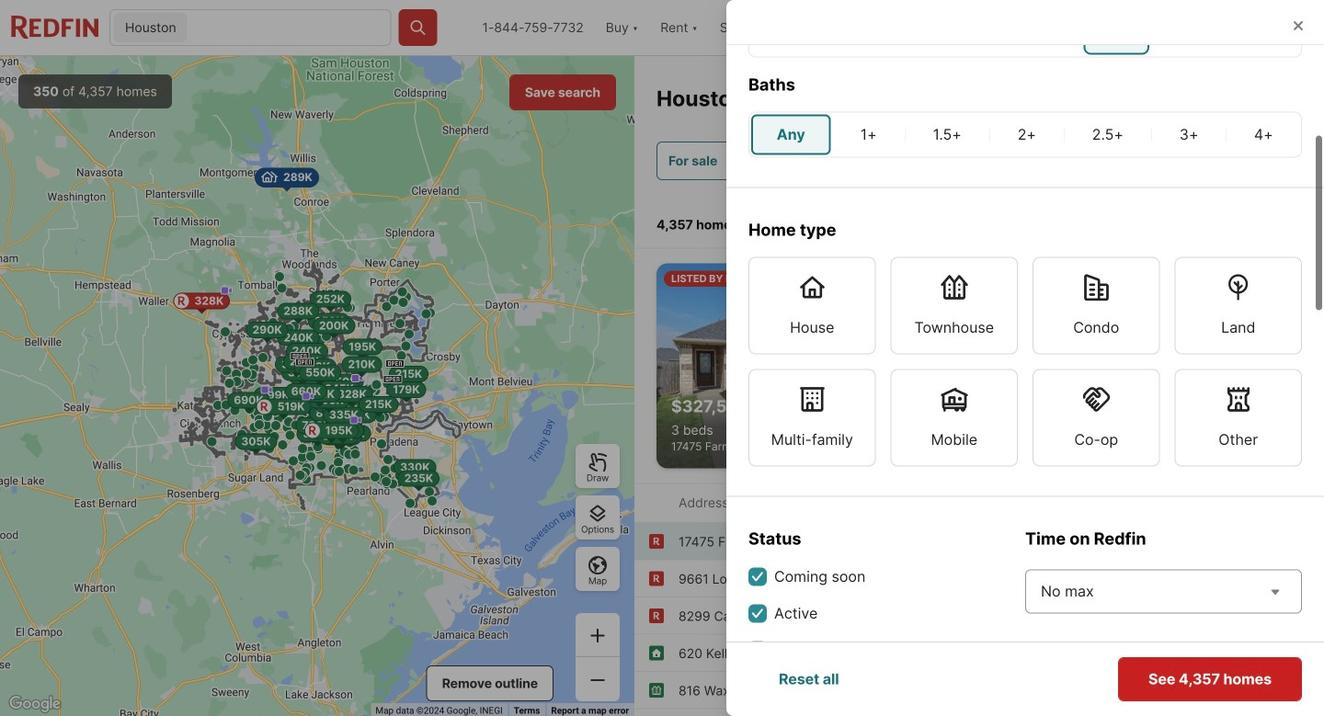 Task type: locate. For each thing, give the bounding box(es) containing it.
None search field
[[191, 10, 391, 47]]

None checkbox
[[749, 605, 767, 623], [749, 642, 767, 660], [749, 605, 767, 623], [749, 642, 767, 660]]

None checkbox
[[749, 568, 767, 586]]

cell
[[752, 14, 837, 55], [840, 14, 944, 55], [947, 14, 1011, 55], [1015, 14, 1080, 55], [1084, 14, 1150, 55], [1154, 14, 1220, 55], [1224, 14, 1300, 55], [752, 115, 831, 155], [835, 115, 903, 155], [907, 115, 988, 155], [992, 115, 1063, 155], [1066, 115, 1150, 155], [1154, 115, 1225, 155], [1229, 115, 1300, 155]]

option
[[749, 257, 876, 355], [891, 257, 1018, 355], [1033, 257, 1160, 355], [1175, 257, 1303, 355], [749, 369, 876, 467], [891, 369, 1018, 467], [1033, 369, 1160, 467], [1175, 369, 1303, 467]]

list box
[[749, 257, 1303, 467]]

dialog
[[727, 0, 1325, 717]]



Task type: describe. For each thing, give the bounding box(es) containing it.
map region
[[0, 56, 635, 717]]

submit search image
[[409, 18, 427, 37]]

number of bathrooms row
[[749, 112, 1303, 158]]

google image
[[5, 693, 65, 717]]

number of bedrooms row
[[749, 11, 1303, 57]]



Task type: vqa. For each thing, say whether or not it's contained in the screenshot.
the Map region
yes



